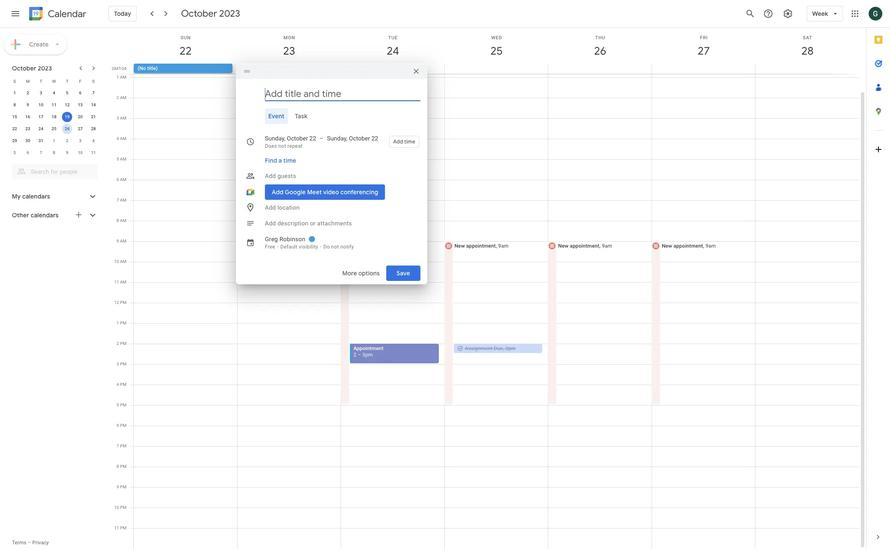 Task type: describe. For each thing, give the bounding box(es) containing it.
fri
[[700, 35, 708, 41]]

find a time button
[[262, 153, 300, 168]]

am for 11 am
[[120, 280, 127, 285]]

8 for 8 pm
[[117, 465, 119, 469]]

16
[[25, 115, 30, 119]]

am for 3 am
[[120, 116, 127, 121]]

7 for 7 am
[[117, 198, 119, 203]]

november 9 element
[[62, 148, 72, 158]]

23 link
[[280, 41, 299, 61]]

default visibility
[[280, 244, 318, 250]]

7 for november 7 element
[[40, 150, 42, 155]]

new appointment
[[351, 243, 392, 249]]

(no title)
[[138, 65, 158, 71]]

7 for 7 pm
[[117, 444, 119, 449]]

– inside appointment 2 – 3pm
[[358, 352, 361, 358]]

privacy link
[[32, 540, 49, 546]]

november 3 element
[[75, 136, 85, 146]]

settings menu image
[[783, 9, 794, 19]]

sunday, october 22 – sunday, october 22 does not repeat
[[265, 135, 378, 149]]

other calendars
[[12, 212, 59, 219]]

22 inside grid
[[179, 44, 191, 58]]

do not notify
[[324, 244, 354, 250]]

sat 28
[[801, 35, 814, 58]]

row containing s
[[8, 75, 100, 87]]

tab list containing event
[[243, 109, 421, 124]]

2 inside appointment 2 – 3pm
[[354, 352, 357, 358]]

20
[[78, 115, 83, 119]]

28 link
[[798, 41, 818, 61]]

4 am
[[117, 136, 127, 141]]

27 link
[[694, 41, 714, 61]]

4 for 4 pm
[[117, 383, 119, 387]]

new appointment button
[[340, 241, 439, 406]]

31 element
[[36, 136, 46, 146]]

row containing 8
[[8, 99, 100, 111]]

find
[[265, 157, 277, 165]]

add for add guests
[[265, 173, 276, 180]]

2 am
[[117, 95, 127, 100]]

4 for november 4 element on the left of the page
[[92, 139, 95, 143]]

14 element
[[88, 100, 99, 110]]

pm for 7 pm
[[120, 444, 127, 449]]

add time button
[[389, 136, 419, 148]]

1 sunday, from the left
[[265, 135, 286, 142]]

title)
[[147, 65, 158, 71]]

event button
[[265, 109, 288, 124]]

6 pm
[[117, 424, 127, 428]]

terms – privacy
[[12, 540, 49, 546]]

pm for 4 pm
[[120, 383, 127, 387]]

2pm
[[506, 346, 516, 352]]

10 for 10 am
[[114, 260, 119, 264]]

pm for 8 pm
[[120, 465, 127, 469]]

2 for november 2 element
[[66, 139, 68, 143]]

6 for 6 am
[[117, 177, 119, 182]]

to element
[[320, 134, 324, 143]]

25 link
[[487, 41, 507, 61]]

mon
[[284, 35, 295, 41]]

am for 4 am
[[120, 136, 127, 141]]

or
[[310, 220, 316, 227]]

22 element
[[10, 124, 20, 134]]

today button
[[109, 3, 137, 24]]

add time
[[393, 139, 416, 145]]

Search for people text field
[[17, 164, 92, 180]]

3 am
[[117, 116, 127, 121]]

october 2023 grid
[[8, 75, 100, 159]]

22 inside 'element'
[[12, 127, 17, 131]]

1 pm
[[117, 321, 127, 326]]

19
[[65, 115, 70, 119]]

27 element
[[75, 124, 85, 134]]

1 for november 1 element
[[53, 139, 55, 143]]

november 10 element
[[75, 148, 85, 158]]

1 vertical spatial not
[[331, 244, 339, 250]]

5 for 5 pm
[[117, 403, 119, 408]]

repeat
[[288, 143, 303, 149]]

30 element
[[23, 136, 33, 146]]

november 2 element
[[62, 136, 72, 146]]

8 pm
[[117, 465, 127, 469]]

2 down m
[[27, 91, 29, 95]]

privacy
[[32, 540, 49, 546]]

1 t from the left
[[40, 79, 42, 84]]

gmt-
[[112, 66, 122, 71]]

calendar
[[48, 8, 86, 20]]

appointment
[[354, 346, 384, 352]]

week
[[813, 10, 829, 18]]

18 element
[[49, 112, 59, 122]]

21 element
[[88, 112, 99, 122]]

25 inside wed 25
[[490, 44, 502, 58]]

4 pm
[[117, 383, 127, 387]]

25 inside row group
[[52, 127, 56, 131]]

14
[[91, 103, 96, 107]]

29 element
[[10, 136, 20, 146]]

13 element
[[75, 100, 85, 110]]

12 for 12
[[65, 103, 70, 107]]

18
[[52, 115, 56, 119]]

6 down f
[[79, 91, 82, 95]]

thu
[[596, 35, 606, 41]]

mon 23
[[283, 35, 295, 58]]

add guests
[[265, 173, 296, 180]]

1 9am from the left
[[499, 243, 509, 249]]

time inside find a time button
[[283, 157, 296, 165]]

– inside sunday, october 22 – sunday, october 22 does not repeat
[[320, 135, 324, 142]]

6 for 'november 6' element
[[27, 150, 29, 155]]

tue 24
[[386, 35, 399, 58]]

not inside sunday, october 22 – sunday, october 22 does not repeat
[[279, 143, 286, 149]]

row group containing 1
[[8, 87, 100, 159]]

november 4 element
[[88, 136, 99, 146]]

due
[[494, 346, 503, 352]]

pm for 10 pm
[[120, 506, 127, 510]]

26 link
[[591, 41, 610, 61]]

19, today element
[[62, 112, 72, 122]]

26 inside cell
[[65, 127, 70, 131]]

october up repeat in the left top of the page
[[287, 135, 308, 142]]

12 for 12 pm
[[114, 301, 119, 305]]

does
[[265, 143, 277, 149]]

october up m
[[12, 65, 36, 72]]

3 for the november 3 "element"
[[79, 139, 82, 143]]

1 new appointment , 9am from the left
[[455, 243, 509, 249]]

9 for november 9 element
[[66, 150, 68, 155]]

3 pm
[[117, 362, 127, 367]]

task
[[295, 112, 308, 120]]

robinson
[[280, 236, 306, 243]]

default
[[280, 244, 298, 250]]

add description or attachments
[[265, 220, 352, 227]]

1 up 15
[[13, 91, 16, 95]]

am for 10 am
[[120, 260, 127, 264]]

row containing 15
[[8, 111, 100, 123]]

27 inside row group
[[78, 127, 83, 131]]

today
[[114, 10, 131, 18]]

a
[[279, 157, 282, 165]]

0 vertical spatial 24
[[386, 44, 399, 58]]

21
[[91, 115, 96, 119]]

m
[[26, 79, 30, 84]]

sat
[[803, 35, 813, 41]]

wed 25
[[490, 35, 502, 58]]

other calendars button
[[2, 209, 106, 222]]

gmt-04
[[112, 66, 127, 71]]

my calendars button
[[2, 190, 106, 204]]

am for 5 am
[[120, 157, 127, 162]]

10 for november 10 element
[[78, 150, 83, 155]]

8 for november 8 element
[[53, 150, 55, 155]]

1 horizontal spatial 28
[[801, 44, 814, 58]]

5 for 5 am
[[117, 157, 119, 162]]

free
[[265, 244, 275, 250]]

my
[[12, 193, 21, 201]]

row containing 1
[[8, 87, 100, 99]]

october right to element
[[349, 135, 370, 142]]

1 am
[[117, 75, 127, 80]]

29
[[12, 139, 17, 143]]

main drawer image
[[10, 9, 21, 19]]

1 for 1 am
[[117, 75, 119, 80]]

3 for 3 am
[[117, 116, 119, 121]]

calendars for other calendars
[[31, 212, 59, 219]]

4 down w on the top left of the page
[[53, 91, 55, 95]]

5 up 12 element
[[66, 91, 68, 95]]

11 element
[[49, 100, 59, 110]]

3 new appointment , 9am from the left
[[662, 243, 716, 249]]

2 sunday, from the left
[[327, 135, 348, 142]]

greg robinson
[[265, 236, 306, 243]]

15
[[12, 115, 17, 119]]

pm for 1 pm
[[120, 321, 127, 326]]

22 left add time
[[372, 135, 378, 142]]

event
[[269, 112, 285, 120]]

add for add location
[[265, 204, 276, 211]]

8 for 8 am
[[117, 218, 119, 223]]

0 horizontal spatial –
[[28, 540, 31, 546]]

11 for november 11 element
[[91, 150, 96, 155]]

add for add time
[[393, 139, 403, 145]]

28 element
[[88, 124, 99, 134]]

31
[[39, 139, 43, 143]]

week button
[[807, 3, 844, 24]]

terms link
[[12, 540, 26, 546]]

6 am
[[117, 177, 127, 182]]

f
[[79, 79, 81, 84]]



Task type: vqa. For each thing, say whether or not it's contained in the screenshot.
the bottom –
yes



Task type: locate. For each thing, give the bounding box(es) containing it.
1 horizontal spatial new appointment , 9am
[[559, 243, 613, 249]]

2 new appointment , 9am from the left
[[559, 243, 613, 249]]

grid containing 22
[[109, 28, 867, 550]]

0 vertical spatial calendars
[[22, 193, 50, 201]]

tab list
[[867, 28, 891, 526], [243, 109, 421, 124]]

assignment due , 2pm
[[465, 346, 516, 352]]

pm down 1 pm
[[120, 342, 127, 346]]

3 pm from the top
[[120, 342, 127, 346]]

pm up 1 pm
[[120, 301, 127, 305]]

am for 9 am
[[120, 239, 127, 244]]

5 pm from the top
[[120, 383, 127, 387]]

0 horizontal spatial t
[[40, 79, 42, 84]]

calendars for my calendars
[[22, 193, 50, 201]]

am down 5 am
[[120, 177, 127, 182]]

0 vertical spatial 23
[[283, 44, 295, 58]]

4 pm from the top
[[120, 362, 127, 367]]

8 pm from the top
[[120, 444, 127, 449]]

4 down 3 pm
[[117, 383, 119, 387]]

3 am from the top
[[120, 116, 127, 121]]

location
[[278, 204, 300, 211]]

2 horizontal spatial –
[[358, 352, 361, 358]]

0 horizontal spatial s
[[13, 79, 16, 84]]

pm for 3 pm
[[120, 362, 127, 367]]

11 for 11 pm
[[114, 526, 119, 531]]

2 t from the left
[[66, 79, 68, 84]]

1 vertical spatial 24
[[39, 127, 43, 131]]

5 for november 5 "element"
[[13, 150, 16, 155]]

8 up 15
[[13, 103, 16, 107]]

am for 1 am
[[120, 75, 127, 80]]

25 down 18 element
[[52, 127, 56, 131]]

9 for 9 am
[[117, 239, 119, 244]]

0 vertical spatial not
[[279, 143, 286, 149]]

new appointment , 9am
[[455, 243, 509, 249], [559, 243, 613, 249], [662, 243, 716, 249]]

october up sun
[[181, 8, 217, 20]]

my calendars
[[12, 193, 50, 201]]

0 horizontal spatial 28
[[91, 127, 96, 131]]

am down 1 am
[[120, 95, 127, 100]]

9 up 16 at the left top of page
[[27, 103, 29, 107]]

12 up 19
[[65, 103, 70, 107]]

6 down 5 am
[[117, 177, 119, 182]]

26 cell
[[61, 123, 74, 135]]

1 vertical spatial october 2023
[[12, 65, 52, 72]]

10 down the november 3 "element"
[[78, 150, 83, 155]]

am for 8 am
[[120, 218, 127, 223]]

am up the 12 pm
[[120, 280, 127, 285]]

1 vertical spatial calendars
[[31, 212, 59, 219]]

2 down 26 element
[[66, 139, 68, 143]]

0 horizontal spatial 25
[[52, 127, 56, 131]]

12 pm from the top
[[120, 526, 127, 531]]

calendars inside other calendars 'dropdown button'
[[31, 212, 59, 219]]

8 down 7 pm
[[117, 465, 119, 469]]

4 am from the top
[[120, 136, 127, 141]]

7 am from the top
[[120, 198, 127, 203]]

10 element
[[36, 100, 46, 110]]

1 horizontal spatial october 2023
[[181, 8, 240, 20]]

8 down november 1 element
[[53, 150, 55, 155]]

pm down 3 pm
[[120, 383, 127, 387]]

pm for 11 pm
[[120, 526, 127, 531]]

1 vertical spatial 27
[[78, 127, 83, 131]]

2 new from the left
[[455, 243, 465, 249]]

2023
[[219, 8, 240, 20], [38, 65, 52, 72]]

26 down 19, today element
[[65, 127, 70, 131]]

s right f
[[92, 79, 95, 84]]

25 element
[[49, 124, 59, 134]]

november 8 element
[[49, 148, 59, 158]]

12 inside row group
[[65, 103, 70, 107]]

5 pm
[[117, 403, 127, 408]]

3 9am from the left
[[706, 243, 716, 249]]

6 pm from the top
[[120, 403, 127, 408]]

8 up 9 am
[[117, 218, 119, 223]]

not right do
[[331, 244, 339, 250]]

1 vertical spatial 26
[[65, 127, 70, 131]]

sunday, up does
[[265, 135, 286, 142]]

assignment
[[465, 346, 493, 352]]

october 2023 up m
[[12, 65, 52, 72]]

am for 7 am
[[120, 198, 127, 203]]

10 inside november 10 element
[[78, 150, 83, 155]]

24 down 17 element
[[39, 127, 43, 131]]

1 new from the left
[[351, 243, 361, 249]]

7 up 8 pm
[[117, 444, 119, 449]]

visibility
[[299, 244, 318, 250]]

description
[[278, 220, 309, 227]]

22 link
[[176, 41, 196, 61]]

new inside 'button'
[[351, 243, 361, 249]]

0 vertical spatial time
[[405, 139, 416, 145]]

23 down mon
[[283, 44, 295, 58]]

5 up 6 am
[[117, 157, 119, 162]]

fri 27
[[698, 35, 710, 58]]

6 down 30 element
[[27, 150, 29, 155]]

24 link
[[383, 41, 403, 61]]

4 down 28 element at the top left
[[92, 139, 95, 143]]

11 down 10 am
[[114, 280, 119, 285]]

0 horizontal spatial 24
[[39, 127, 43, 131]]

november 6 element
[[23, 148, 33, 158]]

7
[[92, 91, 95, 95], [40, 150, 42, 155], [117, 198, 119, 203], [117, 444, 119, 449]]

add for add description or attachments
[[265, 220, 276, 227]]

0 vertical spatial –
[[320, 135, 324, 142]]

4 for 4 am
[[117, 136, 119, 141]]

22
[[179, 44, 191, 58], [12, 127, 17, 131], [310, 135, 316, 142], [372, 135, 378, 142]]

add location
[[265, 204, 300, 211]]

11 am
[[114, 280, 127, 285]]

1 vertical spatial 23
[[25, 127, 30, 131]]

(no
[[138, 65, 146, 71]]

10 inside 10 element
[[39, 103, 43, 107]]

6 am from the top
[[120, 177, 127, 182]]

0 horizontal spatial 9am
[[499, 243, 509, 249]]

sunday,
[[265, 135, 286, 142], [327, 135, 348, 142]]

calendar heading
[[46, 8, 86, 20]]

3pm
[[363, 352, 373, 358]]

calendars up other calendars
[[22, 193, 50, 201]]

1 appointment from the left
[[363, 243, 392, 249]]

8 am from the top
[[120, 218, 127, 223]]

0 horizontal spatial time
[[283, 157, 296, 165]]

None search field
[[0, 161, 106, 180]]

11 up 18 on the top of page
[[52, 103, 56, 107]]

8 am
[[117, 218, 127, 223]]

13
[[78, 103, 83, 107]]

24 element
[[36, 124, 46, 134]]

1 horizontal spatial not
[[331, 244, 339, 250]]

4 down the 3 am on the left of page
[[117, 136, 119, 141]]

8
[[13, 103, 16, 107], [53, 150, 55, 155], [117, 218, 119, 223], [117, 465, 119, 469]]

pm up 2 pm
[[120, 321, 127, 326]]

6 up 7 pm
[[117, 424, 119, 428]]

not right does
[[279, 143, 286, 149]]

1 down 25 element
[[53, 139, 55, 143]]

1 horizontal spatial s
[[92, 79, 95, 84]]

5 am
[[117, 157, 127, 162]]

11 pm from the top
[[120, 506, 127, 510]]

9 am
[[117, 239, 127, 244]]

27 down 20 'element'
[[78, 127, 83, 131]]

0 vertical spatial 25
[[490, 44, 502, 58]]

sun
[[181, 35, 191, 41]]

17
[[39, 115, 43, 119]]

1 horizontal spatial 24
[[386, 44, 399, 58]]

28
[[801, 44, 814, 58], [91, 127, 96, 131]]

0 horizontal spatial not
[[279, 143, 286, 149]]

11
[[52, 103, 56, 107], [91, 150, 96, 155], [114, 280, 119, 285], [114, 526, 119, 531]]

9 am from the top
[[120, 239, 127, 244]]

20 element
[[75, 112, 85, 122]]

2 for 2 am
[[117, 95, 119, 100]]

0 horizontal spatial october 2023
[[12, 65, 52, 72]]

12 down 11 am
[[114, 301, 119, 305]]

2 pm
[[117, 342, 127, 346]]

am
[[120, 75, 127, 80], [120, 95, 127, 100], [120, 116, 127, 121], [120, 136, 127, 141], [120, 157, 127, 162], [120, 177, 127, 182], [120, 198, 127, 203], [120, 218, 127, 223], [120, 239, 127, 244], [120, 260, 127, 264], [120, 280, 127, 285]]

10 for 10 pm
[[114, 506, 119, 510]]

5 inside "element"
[[13, 150, 16, 155]]

grid
[[109, 28, 867, 550]]

2 appointment from the left
[[466, 243, 496, 249]]

calendars inside my calendars dropdown button
[[22, 193, 50, 201]]

Add title and time text field
[[265, 88, 421, 100]]

2 9am from the left
[[602, 243, 613, 249]]

pm for 12 pm
[[120, 301, 127, 305]]

do
[[324, 244, 330, 250]]

24 down the "tue"
[[386, 44, 399, 58]]

pm down 7 pm
[[120, 465, 127, 469]]

1 horizontal spatial 23
[[283, 44, 295, 58]]

calendar element
[[27, 5, 86, 24]]

pm for 2 pm
[[120, 342, 127, 346]]

pm up 4 pm
[[120, 362, 127, 367]]

t left f
[[66, 79, 68, 84]]

row containing new appointment
[[130, 57, 860, 550]]

1 for 1 pm
[[117, 321, 119, 326]]

am down 04
[[120, 75, 127, 80]]

17 element
[[36, 112, 46, 122]]

1 pm from the top
[[120, 301, 127, 305]]

pm up 8 pm
[[120, 444, 127, 449]]

1 vertical spatial 2023
[[38, 65, 52, 72]]

time inside add time button
[[405, 139, 416, 145]]

7 up 14 at the top left of page
[[92, 91, 95, 95]]

pm for 9 pm
[[120, 485, 127, 490]]

create button
[[3, 34, 67, 55]]

30
[[25, 139, 30, 143]]

2 horizontal spatial 9am
[[706, 243, 716, 249]]

10 up 11 pm
[[114, 506, 119, 510]]

22 down the 15 element
[[12, 127, 17, 131]]

3 inside "element"
[[79, 139, 82, 143]]

row group
[[8, 87, 100, 159]]

0 vertical spatial 27
[[698, 44, 710, 58]]

calendars down my calendars dropdown button
[[31, 212, 59, 219]]

24 inside row group
[[39, 127, 43, 131]]

1 horizontal spatial 9am
[[602, 243, 613, 249]]

pm down 10 pm
[[120, 526, 127, 531]]

9 down november 2 element
[[66, 150, 68, 155]]

2 down 1 am
[[117, 95, 119, 100]]

7 pm
[[117, 444, 127, 449]]

1 horizontal spatial tab list
[[867, 28, 891, 526]]

0 vertical spatial october 2023
[[181, 8, 240, 20]]

wed
[[492, 35, 502, 41]]

s
[[13, 79, 16, 84], [92, 79, 95, 84]]

1 horizontal spatial –
[[320, 135, 324, 142]]

2 horizontal spatial new appointment , 9am
[[662, 243, 716, 249]]

26 down thu
[[594, 44, 606, 58]]

0 vertical spatial 26
[[594, 44, 606, 58]]

am for 6 am
[[120, 177, 127, 182]]

am down 9 am
[[120, 260, 127, 264]]

0 vertical spatial 12
[[65, 103, 70, 107]]

1 vertical spatial time
[[283, 157, 296, 165]]

am down the 3 am on the left of page
[[120, 136, 127, 141]]

27 inside grid
[[698, 44, 710, 58]]

9 for 9 pm
[[117, 485, 119, 490]]

row containing 5
[[8, 147, 100, 159]]

26 element
[[62, 124, 72, 134]]

1 horizontal spatial 2023
[[219, 8, 240, 20]]

9 pm
[[117, 485, 127, 490]]

2 down 1 pm
[[117, 342, 119, 346]]

2 s from the left
[[92, 79, 95, 84]]

pm for 6 pm
[[120, 424, 127, 428]]

9 up 10 am
[[117, 239, 119, 244]]

2 for 2 pm
[[117, 342, 119, 346]]

–
[[320, 135, 324, 142], [358, 352, 361, 358], [28, 540, 31, 546]]

9 pm from the top
[[120, 465, 127, 469]]

s left m
[[13, 79, 16, 84]]

t left w on the top left of the page
[[40, 79, 42, 84]]

5 am from the top
[[120, 157, 127, 162]]

12 pm
[[114, 301, 127, 305]]

10 for 10 element
[[39, 103, 43, 107]]

0 vertical spatial 2023
[[219, 8, 240, 20]]

7 pm from the top
[[120, 424, 127, 428]]

november 5 element
[[10, 148, 20, 158]]

7 down 31 element
[[40, 150, 42, 155]]

guests
[[278, 173, 296, 180]]

0 horizontal spatial 27
[[78, 127, 83, 131]]

3 for 3 pm
[[117, 362, 119, 367]]

11 down 10 pm
[[114, 526, 119, 531]]

0 horizontal spatial tab list
[[243, 109, 421, 124]]

1 horizontal spatial 25
[[490, 44, 502, 58]]

23 down 16 element
[[25, 127, 30, 131]]

add other calendars image
[[74, 211, 83, 219]]

add inside "dropdown button"
[[265, 173, 276, 180]]

row containing 22
[[8, 123, 100, 135]]

6 for 6 pm
[[117, 424, 119, 428]]

10 pm
[[114, 506, 127, 510]]

time
[[405, 139, 416, 145], [283, 157, 296, 165]]

1 vertical spatial 12
[[114, 301, 119, 305]]

11 for 11 element
[[52, 103, 56, 107]]

appointment inside 'button'
[[363, 243, 392, 249]]

pm up 7 pm
[[120, 424, 127, 428]]

0 horizontal spatial sunday,
[[265, 135, 286, 142]]

0 horizontal spatial 12
[[65, 103, 70, 107]]

1 vertical spatial 25
[[52, 127, 56, 131]]

pm down 9 pm
[[120, 506, 127, 510]]

22 left to element
[[310, 135, 316, 142]]

10 pm from the top
[[120, 485, 127, 490]]

am up 6 am
[[120, 157, 127, 162]]

19 cell
[[61, 111, 74, 123]]

october 2023 up sun
[[181, 8, 240, 20]]

23 inside the mon 23
[[283, 44, 295, 58]]

october 2023
[[181, 8, 240, 20], [12, 65, 52, 72]]

1 horizontal spatial t
[[66, 79, 68, 84]]

23 inside row group
[[25, 127, 30, 131]]

1 horizontal spatial sunday,
[[327, 135, 348, 142]]

1 horizontal spatial time
[[405, 139, 416, 145]]

23 element
[[23, 124, 33, 134]]

other
[[12, 212, 29, 219]]

sunday, right to element
[[327, 135, 348, 142]]

november 7 element
[[36, 148, 46, 158]]

5 down 29 element
[[13, 150, 16, 155]]

7 down 6 am
[[117, 198, 119, 203]]

1 vertical spatial 28
[[91, 127, 96, 131]]

10 am from the top
[[120, 260, 127, 264]]

25 down wed
[[490, 44, 502, 58]]

4 appointment from the left
[[674, 243, 703, 249]]

1 horizontal spatial 26
[[594, 44, 606, 58]]

4 new from the left
[[662, 243, 673, 249]]

1 vertical spatial –
[[358, 352, 361, 358]]

appointment 2 – 3pm
[[354, 346, 384, 358]]

sun 22
[[179, 35, 191, 58]]

3 down "27" element
[[79, 139, 82, 143]]

12 inside grid
[[114, 301, 119, 305]]

cell
[[134, 57, 238, 550], [238, 57, 341, 550], [340, 57, 445, 550], [444, 57, 549, 550], [548, 57, 652, 550], [652, 57, 756, 550], [756, 57, 860, 550], [237, 64, 341, 74], [341, 64, 445, 74], [445, 64, 548, 74], [548, 64, 652, 74], [652, 64, 756, 74], [756, 64, 859, 74]]

am down 6 am
[[120, 198, 127, 203]]

9 inside november 9 element
[[66, 150, 68, 155]]

am up 9 am
[[120, 218, 127, 223]]

0 horizontal spatial new appointment , 9am
[[455, 243, 509, 249]]

add inside button
[[393, 139, 403, 145]]

3 up 10 element
[[40, 91, 42, 95]]

pm for 5 pm
[[120, 403, 127, 408]]

task button
[[291, 109, 311, 124]]

(no title) button
[[134, 64, 232, 73]]

am down 8 am
[[120, 239, 127, 244]]

1 am from the top
[[120, 75, 127, 80]]

1 down gmt- at top
[[117, 75, 119, 80]]

11 down november 4 element on the left of the page
[[91, 150, 96, 155]]

11 for 11 am
[[114, 280, 119, 285]]

3 down 2 am
[[117, 116, 119, 121]]

0 vertical spatial 28
[[801, 44, 814, 58]]

23
[[283, 44, 295, 58], [25, 127, 30, 131]]

1 down the 12 pm
[[117, 321, 119, 326]]

w
[[52, 79, 56, 84]]

27 down fri
[[698, 44, 710, 58]]

5 down 4 pm
[[117, 403, 119, 408]]

10 up 11 am
[[114, 260, 119, 264]]

3 up 4 pm
[[117, 362, 119, 367]]

pm down 4 pm
[[120, 403, 127, 408]]

1 horizontal spatial 12
[[114, 301, 119, 305]]

15 element
[[10, 112, 20, 122]]

3 new from the left
[[559, 243, 569, 249]]

2 pm from the top
[[120, 321, 127, 326]]

t
[[40, 79, 42, 84], [66, 79, 68, 84]]

10 up 17
[[39, 103, 43, 107]]

1 horizontal spatial 27
[[698, 44, 710, 58]]

am down 2 am
[[120, 116, 127, 121]]

tue
[[388, 35, 398, 41]]

add guests button
[[262, 168, 421, 184]]

11 pm
[[114, 526, 127, 531]]

16 element
[[23, 112, 33, 122]]

04
[[122, 66, 127, 71]]

row containing 29
[[8, 135, 100, 147]]

11 am from the top
[[120, 280, 127, 285]]

28 down 21 element
[[91, 127, 96, 131]]

0 horizontal spatial 23
[[25, 127, 30, 131]]

0 horizontal spatial 26
[[65, 127, 70, 131]]

10 am
[[114, 260, 127, 264]]

november 1 element
[[49, 136, 59, 146]]

2 am from the top
[[120, 95, 127, 100]]

3 appointment from the left
[[570, 243, 600, 249]]

22 down sun
[[179, 44, 191, 58]]

(no title) row
[[130, 64, 867, 74]]

9 up 10 pm
[[117, 485, 119, 490]]

12 element
[[62, 100, 72, 110]]

2 vertical spatial –
[[28, 540, 31, 546]]

create
[[29, 41, 49, 48]]

not
[[279, 143, 286, 149], [331, 244, 339, 250]]

26
[[594, 44, 606, 58], [65, 127, 70, 131]]

row
[[130, 57, 860, 550], [8, 75, 100, 87], [8, 87, 100, 99], [8, 99, 100, 111], [8, 111, 100, 123], [8, 123, 100, 135], [8, 135, 100, 147], [8, 147, 100, 159]]

2 left 3pm
[[354, 352, 357, 358]]

am for 2 am
[[120, 95, 127, 100]]

0 horizontal spatial 2023
[[38, 65, 52, 72]]

28 inside 28 element
[[91, 127, 96, 131]]

9
[[27, 103, 29, 107], [66, 150, 68, 155], [117, 239, 119, 244], [117, 485, 119, 490]]

1 s from the left
[[13, 79, 16, 84]]

november 11 element
[[88, 148, 99, 158]]

new
[[351, 243, 361, 249], [455, 243, 465, 249], [559, 243, 569, 249], [662, 243, 673, 249]]



